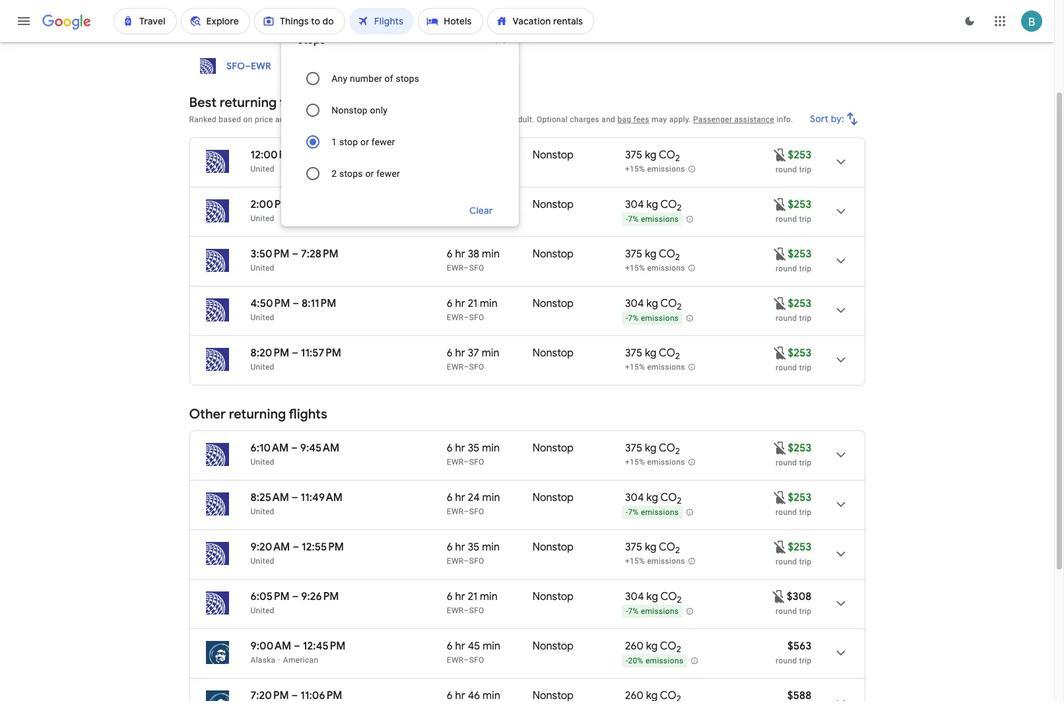 Task type: locate. For each thing, give the bounding box(es) containing it.
min inside 6 hr 17 min – sfo
[[480, 198, 498, 211]]

6 left 45
[[447, 640, 453, 653]]

ewr inside the 6 hr 37 min ewr – sfo
[[447, 362, 464, 372]]

ewr down total duration 6 hr 24 min. element
[[447, 507, 464, 516]]

-7% emissions
[[626, 215, 679, 224], [626, 314, 679, 323], [626, 508, 679, 517], [626, 607, 679, 616]]

only
[[370, 105, 388, 116]]

american
[[283, 656, 318, 665]]

this price for this flight doesn't include overhead bin access. if you need a carry-on bag, use the bags filter to update prices. image up $563 round trip
[[771, 589, 787, 604]]

7 6 from the top
[[447, 541, 453, 554]]

flight details. leaves newark liberty international airport at 2:00 pm on wednesday, december 13 and arrives at san francisco international airport at 5:17 pm on wednesday, december 13. image
[[825, 195, 857, 227]]

3 304 kg co 2 from the top
[[625, 491, 682, 506]]

1 horizontal spatial and
[[602, 115, 615, 124]]

this price for this flight doesn't include overhead bin access. if you need a carry-on bag, use the bags filter to update prices. image for 6 hr 37 min
[[772, 345, 788, 361]]

this price for this flight doesn't include overhead bin access. if you need a carry-on bag, use the bags filter to update prices. image up 253 us dollars text field
[[772, 196, 788, 212]]

nonstop for 12:45 pm
[[533, 640, 574, 653]]

6 hr 35 min ewr – sfo down 6 hr 24 min ewr – sfo
[[447, 541, 500, 566]]

2 - from the top
[[626, 314, 628, 323]]

leaves newark liberty international airport at 12:00 pm on wednesday, december 13 and arrives at san francisco international airport at 3:31 pm on wednesday, december 13. element
[[251, 149, 342, 162]]

4 round trip from the top
[[776, 314, 812, 323]]

0 vertical spatial 1 stop or fewer
[[289, 4, 354, 16]]

trip for 11:49 am
[[799, 508, 812, 517]]

sfo inside 6 hr 17 min – sfo
[[469, 214, 484, 223]]

0 horizontal spatial stop
[[295, 4, 315, 16]]

round trip for 12:55 pm
[[776, 557, 812, 566]]

6 inside 6 hr 38 min ewr – sfo
[[447, 248, 453, 261]]

6 nonstop flight. element from the top
[[533, 442, 574, 457]]

leaves newark liberty international airport at 8:20 pm on wednesday, december 13 and arrives at san francisco international airport at 11:57 pm on wednesday, december 13. element
[[251, 347, 341, 360]]

$253 left flight details. leaves newark liberty international airport at 4:50 pm on wednesday, december 13 and arrives at san francisco international airport at 8:11 pm on wednesday, december 13. image
[[788, 297, 812, 310]]

1 vertical spatial 21
[[468, 590, 477, 603]]

4 this price for this flight doesn't include overhead bin access. if you need a carry-on bag, use the bags filter to update prices. image from the top
[[772, 539, 788, 555]]

35 up 24
[[468, 442, 480, 455]]

round trip
[[776, 165, 812, 174], [776, 215, 812, 224], [776, 264, 812, 273], [776, 314, 812, 323], [776, 363, 812, 372], [776, 458, 812, 467], [776, 508, 812, 517], [776, 557, 812, 566], [776, 607, 812, 616]]

6 hr 17 min – sfo
[[447, 198, 498, 223]]

ewr down total duration 6 hr 45 min. element
[[447, 656, 464, 665]]

375 kg co 2
[[625, 149, 680, 164], [625, 248, 680, 263], [625, 347, 680, 362], [625, 442, 680, 457], [625, 541, 680, 556]]

$253 left flight details. leaves newark liberty international airport at 3:50 pm on wednesday, december 13 and arrives at san francisco international airport at 7:28 pm on wednesday, december 13. image
[[788, 248, 812, 261]]

0 vertical spatial 21
[[468, 297, 477, 310]]

– inside 6 hr 24 min ewr – sfo
[[464, 507, 469, 516]]

round for 11:57 pm
[[776, 363, 797, 372]]

trip for 8:11 pm
[[799, 314, 812, 323]]

min for 12:55 pm
[[482, 541, 500, 554]]

0 vertical spatial 253 us dollars text field
[[788, 149, 812, 162]]

nonstop flight. element
[[533, 149, 574, 164], [533, 198, 574, 213], [533, 248, 574, 263], [533, 297, 574, 312], [533, 347, 574, 362], [533, 442, 574, 457], [533, 491, 574, 506], [533, 541, 574, 556], [533, 590, 574, 605], [533, 640, 574, 655], [533, 689, 574, 701]]

2 21 from the top
[[468, 590, 477, 603]]

- for 9:26 pm
[[626, 607, 628, 616]]

number
[[350, 73, 382, 84]]

12:45 pm
[[303, 640, 346, 653]]

united inside 9:20 am – 12:55 pm united
[[251, 556, 274, 566]]

kg for 8:11 pm
[[647, 297, 658, 310]]

– left the arrival time: 8:11 pm. text field
[[293, 297, 299, 310]]

1 vertical spatial 35
[[468, 541, 480, 554]]

2 for 9:26 pm
[[677, 594, 682, 605]]

nonstop flight. element for 7:28 pm
[[533, 248, 574, 263]]

sfo inside 6 hr 38 min ewr – sfo
[[469, 263, 484, 273]]

1 253 us dollars text field from the top
[[788, 198, 812, 211]]

and right price
[[275, 115, 289, 124]]

3:50 pm
[[251, 248, 289, 261]]

to
[[364, 60, 373, 72]]

253 us dollars text field for 8:20 pm
[[788, 347, 812, 360]]

round trip for 7:28 pm
[[776, 264, 812, 273]]

– down 37
[[464, 362, 469, 372]]

kg for 9:45 am
[[645, 442, 657, 455]]

all filters (1) button
[[189, 0, 276, 20]]

total duration 6 hr 21 min. element up total duration 6 hr 45 min. element
[[447, 590, 533, 605]]

1 horizontal spatial 1
[[332, 137, 337, 147]]

this price for this flight doesn't include overhead bin access. if you need a carry-on bag, use the bags filter to update prices. image up $308
[[772, 539, 788, 555]]

prices
[[360, 115, 383, 124]]

hr inside 6 hr 45 min ewr – sfo
[[455, 640, 465, 653]]

3 7% from the top
[[628, 508, 639, 517]]

returning up the 6:10 am
[[229, 406, 286, 422]]

6 inside 6 hr 24 min ewr – sfo
[[447, 491, 453, 504]]

1 vertical spatial stops
[[339, 168, 363, 179]]

$253
[[788, 149, 812, 162], [788, 198, 812, 211], [788, 248, 812, 261], [788, 297, 812, 310], [788, 347, 812, 360], [788, 442, 812, 455], [788, 491, 812, 504], [788, 541, 812, 554]]

min up total duration 6 hr 45 min. element
[[480, 590, 498, 603]]

5 trip from the top
[[799, 363, 812, 372]]

4 6 from the top
[[447, 347, 453, 360]]

Departure time: 6:10 AM. text field
[[251, 442, 289, 455]]

hr down 6 hr 24 min ewr – sfo
[[455, 541, 465, 554]]

6 hr 35 min ewr – sfo for 12:55 pm
[[447, 541, 500, 566]]

round trip left flight details. leaves newark liberty international airport at 4:50 pm on wednesday, december 13 and arrives at san francisco international airport at 8:11 pm on wednesday, december 13. image
[[776, 314, 812, 323]]

0 vertical spatial flights
[[280, 94, 318, 111]]

5 6 from the top
[[447, 442, 453, 455]]

1 $253 from the top
[[788, 149, 812, 162]]

304 kg co 2 for 8:11 pm
[[625, 297, 682, 312]]

– right the 6:10 am
[[291, 442, 298, 455]]

united
[[251, 164, 274, 174], [251, 214, 274, 223], [251, 263, 274, 273], [251, 313, 274, 322], [251, 362, 274, 372], [251, 457, 274, 467], [251, 507, 274, 516], [251, 556, 274, 566], [251, 606, 274, 615]]

2 and from the left
[[602, 115, 615, 124]]

1 vertical spatial total duration 6 hr 35 min. element
[[447, 541, 533, 556]]

9 round from the top
[[776, 607, 797, 616]]

leaves newark liberty international airport at 9:20 am on wednesday, december 13 and arrives at san francisco international airport at 12:55 pm on wednesday, december 13. element
[[251, 541, 344, 554]]

1 vertical spatial 1 stop or fewer
[[332, 137, 395, 147]]

fees right bag
[[633, 115, 649, 124]]

2 stops or fewer
[[332, 168, 400, 179]]

hr for 9:45 am
[[455, 442, 465, 455]]

– up 24
[[464, 457, 469, 467]]

united down 8:20 pm
[[251, 362, 274, 372]]

kg for 11:57 pm
[[645, 347, 657, 360]]

– inside 6:05 pm – 9:26 pm united
[[292, 590, 299, 603]]

– up 37
[[464, 313, 469, 322]]

trip for 12:55 pm
[[799, 557, 812, 566]]

ewr down total duration 6 hr 38 min. element at top
[[447, 263, 464, 273]]

3 nonstop flight. element from the top
[[533, 248, 574, 263]]

total duration 6 hr 17 min. element
[[447, 198, 533, 213]]

304 for 11:49 am
[[625, 491, 644, 504]]

ewr up the 6 hr 37 min ewr – sfo
[[447, 313, 464, 322]]

united down 2:00 pm
[[251, 214, 274, 223]]

1 253 us dollars text field from the top
[[788, 149, 812, 162]]

588 US dollars text field
[[787, 689, 812, 701]]

nonstop flight. element for 8:11 pm
[[533, 297, 574, 312]]

Departure time: 3:50 PM. text field
[[251, 248, 289, 261]]

1 vertical spatial 6 hr 21 min ewr – sfo
[[447, 590, 498, 615]]

co inside 260 kg co 2
[[660, 640, 677, 653]]

stop
[[295, 4, 315, 16], [339, 137, 358, 147]]

0 horizontal spatial fees
[[476, 115, 492, 124]]

0 horizontal spatial 1
[[289, 4, 293, 16]]

2 for 12:45 pm
[[677, 644, 681, 655]]

ewr up 6 hr 45 min ewr – sfo
[[447, 606, 464, 615]]

1 total duration 6 hr 35 min. element from the top
[[447, 442, 533, 457]]

$253 for 12:55 pm
[[788, 541, 812, 554]]

united down 6:05 pm
[[251, 606, 274, 615]]

5 round trip from the top
[[776, 363, 812, 372]]

round for 9:26 pm
[[776, 607, 797, 616]]

8 $253 from the top
[[788, 541, 812, 554]]

– inside "8:20 pm – 11:57 pm united"
[[292, 347, 298, 360]]

6 for 7:28 pm
[[447, 248, 453, 261]]

7 hr from the top
[[455, 541, 465, 554]]

9 round trip from the top
[[776, 607, 812, 616]]

min right 45
[[483, 640, 500, 653]]

ewr down total duration 6 hr 37 min. element
[[447, 362, 464, 372]]

this price for this flight doesn't include overhead bin access. if you need a carry-on bag, use the bags filter to update prices. image left flight details. leaves newark liberty international airport at 3:50 pm on wednesday, december 13 and arrives at san francisco international airport at 7:28 pm on wednesday, december 13. image
[[772, 246, 788, 262]]

35 for 9:45 am
[[468, 442, 480, 455]]

francisco
[[394, 60, 437, 72]]

trip left flight details. leaves newark liberty international airport at 8:25 am on wednesday, december 13 and arrives at san francisco international airport at 11:49 am on wednesday, december 13. image
[[799, 508, 812, 517]]

return
[[334, 60, 361, 72]]

Arrival time: 12:55 PM. text field
[[302, 541, 344, 554]]

united down the 9:20 am
[[251, 556, 274, 566]]

min down 6 hr 24 min ewr – sfo
[[482, 541, 500, 554]]

or
[[317, 4, 327, 16], [360, 137, 369, 147], [365, 168, 374, 179]]

5 hr from the top
[[455, 442, 465, 455]]

flight details. leaves newark liberty international airport at 8:20 pm on wednesday, december 13 and arrives at san francisco international airport at 11:57 pm on wednesday, december 13. image
[[825, 344, 857, 376]]

1 21 from the top
[[468, 297, 477, 310]]

this price for this flight doesn't include overhead bin access. if you need a carry-on bag, use the bags filter to update prices. image for 6 hr 17 min
[[772, 196, 788, 212]]

6 left "38" in the left of the page
[[447, 248, 453, 261]]

1 vertical spatial total duration 6 hr 21 min. element
[[447, 590, 533, 605]]

253 us dollars text field left flight details. leaves newark liberty international airport at 8:25 am on wednesday, december 13 and arrives at san francisco international airport at 11:49 am on wednesday, december 13. image
[[788, 491, 812, 504]]

sfo
[[226, 60, 245, 72], [469, 214, 484, 223], [469, 263, 484, 273], [469, 313, 484, 322], [469, 362, 484, 372], [469, 457, 484, 467], [469, 507, 484, 516], [469, 556, 484, 566], [469, 606, 484, 615], [469, 656, 484, 665]]

this price for this flight doesn't include overhead bin access. if you need a carry-on bag, use the bags filter to update prices. image for 6 hr 21 min
[[771, 589, 787, 604]]

$253 left flight details. leaves newark liberty international airport at 6:10 am on wednesday, december 13 and arrives at san francisco international airport at 9:45 am on wednesday, december 13. "icon"
[[788, 442, 812, 455]]

hr left "38" in the left of the page
[[455, 248, 465, 261]]

round down 308 us dollars text box
[[776, 607, 797, 616]]

stops
[[297, 34, 325, 47]]

3 round trip from the top
[[776, 264, 812, 273]]

this price for this flight doesn't include overhead bin access. if you need a carry-on bag, use the bags filter to update prices. image left flight details. leaves newark liberty international airport at 6:10 am on wednesday, december 13 and arrives at san francisco international airport at 9:45 am on wednesday, december 13. "icon"
[[772, 440, 788, 456]]

0 vertical spatial stops
[[396, 73, 419, 84]]

2 375 kg co 2 from the top
[[625, 248, 680, 263]]

4 nonstop flight. element from the top
[[533, 297, 574, 312]]

2 6 hr 35 min ewr – sfo from the top
[[447, 541, 500, 566]]

45
[[468, 640, 480, 653]]

ewr
[[250, 60, 271, 72], [447, 263, 464, 273], [447, 313, 464, 322], [447, 362, 464, 372], [447, 457, 464, 467], [447, 507, 464, 516], [447, 556, 464, 566], [447, 606, 464, 615], [447, 656, 464, 665]]

3 united from the top
[[251, 263, 274, 273]]

253 us dollars text field left the flight details. leaves newark liberty international airport at 9:20 am on wednesday, december 13 and arrives at san francisco international airport at 12:55 pm on wednesday, december 13. icon
[[788, 541, 812, 554]]

6 hr 35 min ewr – sfo up 24
[[447, 442, 500, 467]]

7 round trip from the top
[[776, 508, 812, 517]]

passenger
[[693, 115, 732, 124]]

4 $253 from the top
[[788, 297, 812, 310]]

0 vertical spatial 6 hr 35 min ewr – sfo
[[447, 442, 500, 467]]

7 united from the top
[[251, 507, 274, 516]]

1 right (1)
[[289, 4, 293, 16]]

ewr for 8:11 pm
[[447, 313, 464, 322]]

3 round from the top
[[776, 264, 797, 273]]

main content containing best returning flights
[[189, 53, 865, 701]]

– left 7:28 pm
[[292, 248, 299, 261]]

sfo down 24
[[469, 507, 484, 516]]

apply.
[[669, 115, 691, 124]]

2 -7% emissions from the top
[[626, 314, 679, 323]]

fees
[[476, 115, 492, 124], [633, 115, 649, 124]]

9:45 am
[[300, 442, 340, 455]]

united inside 8:25 am – 11:49 am united
[[251, 507, 274, 516]]

21 down 6 hr 38 min ewr – sfo
[[468, 297, 477, 310]]

united for 3:50 pm
[[251, 263, 274, 273]]

returning for best
[[220, 94, 277, 111]]

fewer up return
[[329, 4, 354, 16]]

and
[[275, 115, 289, 124], [602, 115, 615, 124]]

flight details. leaves newark liberty international airport at 4:50 pm on wednesday, december 13 and arrives at san francisco international airport at 8:11 pm on wednesday, december 13. image
[[825, 294, 857, 326]]

– inside 6 hr 45 min ewr – sfo
[[464, 656, 469, 665]]

total duration 6 hr 35 min. element up total duration 6 hr 24 min. element
[[447, 442, 533, 457]]

7 $253 from the top
[[788, 491, 812, 504]]

this price for this flight doesn't include overhead bin access. if you need a carry-on bag, use the bags filter to update prices. image
[[772, 147, 788, 163], [772, 196, 788, 212], [772, 345, 788, 361], [772, 440, 788, 456], [771, 589, 787, 604]]

trip down 253 us dollars text field
[[799, 264, 812, 273]]

trip up 253 us dollars text field
[[799, 215, 812, 224]]

sfo inside 6 hr 24 min ewr – sfo
[[469, 507, 484, 516]]

304
[[625, 198, 644, 211], [625, 297, 644, 310], [625, 491, 644, 504], [625, 590, 644, 603]]

hr up 6 hr 45 min ewr – sfo
[[455, 590, 465, 603]]

trip left flight details. leaves newark liberty international airport at 4:50 pm on wednesday, december 13 and arrives at san francisco international airport at 8:11 pm on wednesday, december 13. image
[[799, 314, 812, 323]]

$253 left flight details. leaves newark liberty international airport at 8:25 am on wednesday, december 13 and arrives at san francisco international airport at 11:49 am on wednesday, december 13. image
[[788, 491, 812, 504]]

253 US dollars text field
[[788, 149, 812, 162], [788, 347, 812, 360]]

round
[[776, 165, 797, 174], [776, 215, 797, 224], [776, 264, 797, 273], [776, 314, 797, 323], [776, 363, 797, 372], [776, 458, 797, 467], [776, 508, 797, 517], [776, 557, 797, 566], [776, 607, 797, 616], [776, 656, 797, 665]]

1 trip from the top
[[799, 165, 812, 174]]

airlines button
[[382, 0, 445, 20]]

7% for 11:49 am
[[628, 508, 639, 517]]

-7% emissions for 9:26 pm
[[626, 607, 679, 616]]

round trip for 8:11 pm
[[776, 314, 812, 323]]

of
[[385, 73, 393, 84]]

other
[[189, 406, 226, 422]]

– inside the 6 hr 37 min ewr – sfo
[[464, 362, 469, 372]]

1 vertical spatial 253 us dollars text field
[[788, 347, 812, 360]]

close dialog image
[[493, 31, 508, 47]]

1 vertical spatial 1
[[507, 115, 511, 124]]

min inside the 6 hr 37 min ewr – sfo
[[482, 347, 499, 360]]

12:55 pm
[[302, 541, 344, 554]]

min inside 6 hr 24 min ewr – sfo
[[482, 491, 500, 504]]

kg for 9:26 pm
[[647, 590, 658, 603]]

united for 4:50 pm
[[251, 313, 274, 322]]

12:00 pm
[[251, 149, 295, 162]]

9 6 from the top
[[447, 640, 453, 653]]

ewr down 6 hr 24 min ewr – sfo
[[447, 556, 464, 566]]

253 us dollars text field for 9:45 am
[[788, 442, 812, 455]]

1 inside popup button
[[289, 4, 293, 16]]

1 375 from the top
[[625, 149, 642, 162]]

7 trip from the top
[[799, 508, 812, 517]]

airlines
[[390, 4, 423, 16]]

trip down $563 in the right of the page
[[799, 656, 812, 665]]

308 US dollars text field
[[787, 590, 812, 603]]

round left flight details. leaves newark liberty international airport at 6:10 am on wednesday, december 13 and arrives at san francisco international airport at 9:45 am on wednesday, december 13. "icon"
[[776, 458, 797, 467]]

best returning flights
[[189, 94, 318, 111]]

united down "departure time: 4:50 pm." text field
[[251, 313, 274, 322]]

or inside the 1 stop or fewer popup button
[[317, 4, 327, 16]]

7:28 pm
[[301, 248, 339, 261]]

6 inside the 6 hr 37 min ewr – sfo
[[447, 347, 453, 360]]

375 kg co 2 for 9:45 am
[[625, 442, 680, 457]]

1 horizontal spatial fees
[[633, 115, 649, 124]]

united inside 6:05 pm – 9:26 pm united
[[251, 606, 274, 615]]

sfo down 45
[[469, 656, 484, 665]]

253 US dollars text field
[[788, 248, 812, 261]]

round left flight details. leaves newark liberty international airport at 4:50 pm on wednesday, december 13 and arrives at san francisco international airport at 8:11 pm on wednesday, december 13. image
[[776, 314, 797, 323]]

this price for this flight doesn't include overhead bin access. if you need a carry-on bag, use the bags filter to update prices. image for 6 hr 35 min
[[772, 440, 788, 456]]

0 vertical spatial fewer
[[329, 4, 354, 16]]

round left flight details. leaves newark liberty international airport at 12:00 pm on wednesday, december 13 and arrives at san francisco international airport at 3:31 pm on wednesday, december 13. image
[[776, 165, 797, 174]]

none search field containing stops
[[189, 0, 865, 226]]

253 us dollars text field for 11:49 am
[[788, 491, 812, 504]]

1 inside "stops" 'option group'
[[332, 137, 337, 147]]

2 304 from the top
[[625, 297, 644, 310]]

total duration 6 hr 21 min. element down 6 hr 38 min ewr – sfo
[[447, 297, 533, 312]]

9 nonstop flight. element from the top
[[533, 590, 574, 605]]

kg inside 260 kg co 2
[[646, 640, 658, 653]]

8:20 pm
[[251, 347, 289, 360]]

6 $253 from the top
[[788, 442, 812, 455]]

Departure time: 7:20 PM. text field
[[251, 689, 289, 701]]

sfo down "38" in the left of the page
[[469, 263, 484, 273]]

sfo inside the 6 hr 37 min ewr – sfo
[[469, 362, 484, 372]]

flight details. leaves newark liberty international airport at 3:50 pm on wednesday, december 13 and arrives at san francisco international airport at 7:28 pm on wednesday, december 13. image
[[825, 245, 857, 277]]

10 nonstop flight. element from the top
[[533, 640, 574, 655]]

co
[[659, 149, 675, 162], [660, 198, 677, 211], [659, 248, 675, 261], [660, 297, 677, 310], [659, 347, 675, 360], [659, 442, 675, 455], [660, 491, 677, 504], [659, 541, 675, 554], [660, 590, 677, 603], [660, 640, 677, 653]]

1 304 kg co 2 from the top
[[625, 198, 682, 213]]

8 nonstop flight. element from the top
[[533, 541, 574, 556]]

nonstop flight. element for 11:57 pm
[[533, 347, 574, 362]]

hr
[[455, 198, 465, 211], [455, 248, 465, 261], [455, 297, 465, 310], [455, 347, 465, 360], [455, 442, 465, 455], [455, 491, 465, 504], [455, 541, 465, 554], [455, 590, 465, 603], [455, 640, 465, 653]]

375
[[625, 149, 642, 162], [625, 248, 642, 261], [625, 347, 642, 360], [625, 442, 642, 455], [625, 541, 642, 554]]

3 trip from the top
[[799, 264, 812, 273]]

hr inside the 6 hr 37 min ewr – sfo
[[455, 347, 465, 360]]

min inside 6 hr 38 min ewr – sfo
[[482, 248, 500, 261]]

6 down 6 hr 24 min ewr – sfo
[[447, 541, 453, 554]]

Arrival time: 11:49 AM. text field
[[301, 491, 343, 504]]

united for 8:25 am
[[251, 507, 274, 516]]

this price for this flight doesn't include overhead bin access. if you need a carry-on bag, use the bags filter to update prices. image down 253 us dollars text field
[[772, 295, 788, 311]]

trip for 9:45 am
[[799, 458, 812, 467]]

4 7% from the top
[[628, 607, 639, 616]]

6 left 24
[[447, 491, 453, 504]]

leaves newark liberty international airport at 7:20 pm on wednesday, december 13 and arrives at san francisco international airport at 11:06 pm on wednesday, december 13. element
[[251, 689, 342, 701]]

6 trip from the top
[[799, 458, 812, 467]]

5 nonstop flight. element from the top
[[533, 347, 574, 362]]

1 stop or fewer inside "stops" 'option group'
[[332, 137, 395, 147]]

1 vertical spatial stop
[[339, 137, 358, 147]]

4 trip from the top
[[799, 314, 812, 323]]

1 6 hr 21 min ewr – sfo from the top
[[447, 297, 498, 322]]

trip
[[799, 165, 812, 174], [799, 215, 812, 224], [799, 264, 812, 273], [799, 314, 812, 323], [799, 363, 812, 372], [799, 458, 812, 467], [799, 508, 812, 517], [799, 557, 812, 566], [799, 607, 812, 616], [799, 656, 812, 665]]

2 total duration 6 hr 35 min. element from the top
[[447, 541, 533, 556]]

3 375 kg co 2 from the top
[[625, 347, 680, 362]]

round trip for 9:45 am
[[776, 458, 812, 467]]

2 horizontal spatial 1
[[507, 115, 511, 124]]

6 left 37
[[447, 347, 453, 360]]

sfo for 8:11 pm
[[469, 313, 484, 322]]

9 united from the top
[[251, 606, 274, 615]]

round left flight details. leaves newark liberty international airport at 8:25 am on wednesday, december 13 and arrives at san francisco international airport at 11:49 am on wednesday, december 13. image
[[776, 508, 797, 517]]

round for 7:28 pm
[[776, 264, 797, 273]]

253 us dollars text field for 12:00 pm
[[788, 149, 812, 162]]

253 US dollars text field
[[788, 198, 812, 211], [788, 297, 812, 310], [788, 442, 812, 455], [788, 491, 812, 504], [788, 541, 812, 554]]

1 +15% emissions from the top
[[625, 164, 685, 174]]

1 vertical spatial flights
[[289, 406, 327, 422]]

1 35 from the top
[[468, 442, 480, 455]]

sfo up 24
[[469, 457, 484, 467]]

6 hr 35 min ewr – sfo
[[447, 442, 500, 467], [447, 541, 500, 566]]

$253 left the flight details. leaves newark liberty international airport at 9:20 am on wednesday, december 13 and arrives at san francisco international airport at 12:55 pm on wednesday, december 13. icon
[[788, 541, 812, 554]]

fewer inside popup button
[[329, 4, 354, 16]]

5 round from the top
[[776, 363, 797, 372]]

1 304 from the top
[[625, 198, 644, 211]]

2 35 from the top
[[468, 541, 480, 554]]

4 - from the top
[[626, 607, 628, 616]]

1 horizontal spatial stop
[[339, 137, 358, 147]]

min right 17
[[480, 198, 498, 211]]

stop up arrival time: 3:31 pm. text box
[[339, 137, 358, 147]]

flight details. leaves newark liberty international airport at 7:20 pm on wednesday, december 13 and arrives at san francisco international airport at 11:06 pm on wednesday, december 13. image
[[825, 687, 857, 701]]

None search field
[[189, 0, 865, 226]]

Arrival time: 9:26 PM. text field
[[301, 590, 339, 603]]

4 +15% from the top
[[625, 458, 645, 467]]

united inside 4:50 pm – 8:11 pm united
[[251, 313, 274, 322]]

2 +15% emissions from the top
[[625, 264, 685, 273]]

kg for 12:55 pm
[[645, 541, 657, 554]]

Arrival time: 11:57 PM. text field
[[301, 347, 341, 360]]

sfo up 37
[[469, 313, 484, 322]]

38
[[468, 248, 479, 261]]

2 6 from the top
[[447, 248, 453, 261]]

6 hr 21 min ewr – sfo up 37
[[447, 297, 498, 322]]

2 hr from the top
[[455, 248, 465, 261]]

6 hr 24 min ewr – sfo
[[447, 491, 500, 516]]

– inside 3:50 pm – 7:28 pm united
[[292, 248, 299, 261]]

bag
[[618, 115, 631, 124]]

hr inside 6 hr 24 min ewr – sfo
[[455, 491, 465, 504]]

flights for best returning flights
[[280, 94, 318, 111]]

fewer
[[329, 4, 354, 16], [371, 137, 395, 147], [376, 168, 400, 179]]

1 hr from the top
[[455, 198, 465, 211]]

total duration 6 hr 46 min. element
[[447, 689, 533, 701]]

2 375 from the top
[[625, 248, 642, 261]]

0 vertical spatial stop
[[295, 4, 315, 16]]

returning
[[220, 94, 277, 111], [229, 406, 286, 422]]

0 vertical spatial 35
[[468, 442, 480, 455]]

3 304 from the top
[[625, 491, 644, 504]]

min for 11:49 am
[[482, 491, 500, 504]]

Arrival time: 9:45 AM. text field
[[300, 442, 340, 455]]

7 nonstop flight. element from the top
[[533, 491, 574, 506]]

ewr inside 6 hr 38 min ewr – sfo
[[447, 263, 464, 273]]

6 hr 35 min ewr – sfo for 9:45 am
[[447, 442, 500, 467]]

2 6 hr 21 min ewr – sfo from the top
[[447, 590, 498, 615]]

+15%
[[625, 164, 645, 174], [625, 264, 645, 273], [625, 363, 645, 372], [625, 458, 645, 467], [625, 557, 645, 566]]

all
[[214, 4, 225, 16]]

this price for this flight doesn't include overhead bin access. if you need a carry-on bag, use the bags filter to update prices. image for 6 hr 38 min
[[772, 246, 788, 262]]

price
[[255, 115, 273, 124]]

4 304 kg co 2 from the top
[[625, 590, 682, 605]]

clear button
[[453, 195, 508, 226]]

2 vertical spatial 1
[[332, 137, 337, 147]]

sfo down 37
[[469, 362, 484, 372]]

4 375 kg co 2 from the top
[[625, 442, 680, 457]]

total duration 6 hr 21 min. element
[[447, 297, 533, 312], [447, 590, 533, 605]]

emissions
[[647, 164, 685, 174], [641, 215, 679, 224], [647, 264, 685, 273], [641, 314, 679, 323], [647, 363, 685, 372], [647, 458, 685, 467], [641, 508, 679, 517], [647, 557, 685, 566], [641, 607, 679, 616], [646, 656, 683, 666]]

round for 11:49 am
[[776, 508, 797, 517]]

flight details. leaves newark liberty international airport at 6:05 pm on wednesday, december 13 and arrives at san francisco international airport at 9:26 pm on wednesday, december 13. image
[[825, 588, 857, 619]]

2 for 12:55 pm
[[675, 545, 680, 556]]

min right 24
[[482, 491, 500, 504]]

hr left 17
[[455, 198, 465, 211]]

3 6 from the top
[[447, 297, 453, 310]]

3 +15% emissions from the top
[[625, 363, 685, 372]]

– down 24
[[464, 507, 469, 516]]

7%
[[628, 215, 639, 224], [628, 314, 639, 323], [628, 508, 639, 517], [628, 607, 639, 616]]

2 for 9:45 am
[[675, 446, 680, 457]]

$253 for 11:57 pm
[[788, 347, 812, 360]]

stops down francisco
[[396, 73, 419, 84]]

9 trip from the top
[[799, 607, 812, 616]]

leaves newark liberty international airport at 3:50 pm on wednesday, december 13 and arrives at san francisco international airport at 7:28 pm on wednesday, december 13. element
[[251, 248, 339, 261]]

round trip left flight details. leaves newark liberty international airport at 12:00 pm on wednesday, december 13 and arrives at san francisco international airport at 3:31 pm on wednesday, december 13. image
[[776, 165, 812, 174]]

1 6 from the top
[[447, 198, 453, 211]]

+15% emissions
[[625, 164, 685, 174], [625, 264, 685, 273], [625, 363, 685, 372], [625, 458, 685, 467], [625, 557, 685, 566]]

1 6 hr 35 min ewr – sfo from the top
[[447, 442, 500, 467]]

sfo up 45
[[469, 606, 484, 615]]

round up 253 us dollars text field
[[776, 215, 797, 224]]

6 hr 21 min ewr – sfo up 45
[[447, 590, 498, 615]]

1 total duration 6 hr 21 min. element from the top
[[447, 297, 533, 312]]

round trip up $308
[[776, 557, 812, 566]]

1 vertical spatial 6 hr 35 min ewr – sfo
[[447, 541, 500, 566]]

– up the 'best returning flights'
[[245, 60, 250, 72]]

total duration 6 hr 37 min. element
[[447, 347, 533, 362]]

0 vertical spatial 6 hr 21 min ewr – sfo
[[447, 297, 498, 322]]

ewr up the 'best returning flights'
[[250, 60, 271, 72]]

main content
[[189, 53, 865, 701]]

may
[[652, 115, 667, 124]]

6 hr 37 min ewr – sfo
[[447, 347, 499, 372]]

co for 9:45 am
[[659, 442, 675, 455]]

trip left flight details. leaves newark liberty international airport at 6:10 am on wednesday, december 13 and arrives at san francisco international airport at 9:45 am on wednesday, december 13. "icon"
[[799, 458, 812, 467]]

3 375 from the top
[[625, 347, 642, 360]]

total duration 6 hr 24 min. element
[[447, 491, 533, 506]]

sfo inside 6 hr 45 min ewr – sfo
[[469, 656, 484, 665]]

this price for this flight doesn't include overhead bin access. if you need a carry-on bag, use the bags filter to update prices. image for 6 hr 24 min
[[772, 489, 788, 505]]

375 for 9:45 am
[[625, 442, 642, 455]]

convenience
[[291, 115, 338, 124]]

nonstop flight. element for 12:55 pm
[[533, 541, 574, 556]]

1 vertical spatial returning
[[229, 406, 286, 422]]

0 vertical spatial returning
[[220, 94, 277, 111]]

round down $563 in the right of the page
[[776, 656, 797, 665]]

4 hr from the top
[[455, 347, 465, 360]]

hr inside 6 hr 38 min ewr – sfo
[[455, 248, 465, 261]]

0 vertical spatial total duration 6 hr 21 min. element
[[447, 297, 533, 312]]

6 inside 6 hr 45 min ewr – sfo
[[447, 640, 453, 653]]

253 us dollars text field left flight details. leaves newark liberty international airport at 8:20 pm on wednesday, december 13 and arrives at san francisco international airport at 11:57 pm on wednesday, december 13. image
[[788, 347, 812, 360]]

this price for this flight doesn't include overhead bin access. if you need a carry-on bag, use the bags filter to update prices. image down assistance
[[772, 147, 788, 163]]

and left bag
[[602, 115, 615, 124]]

flights up 9:45 am
[[289, 406, 327, 422]]

trip for 11:57 pm
[[799, 363, 812, 372]]

6 up 6 hr 24 min ewr – sfo
[[447, 442, 453, 455]]

united inside 6:10 am – 9:45 am united
[[251, 457, 274, 467]]

8 round trip from the top
[[776, 557, 812, 566]]

united inside "8:20 pm – 11:57 pm united"
[[251, 362, 274, 372]]

united down 8:25 am
[[251, 507, 274, 516]]

11:49 am
[[301, 491, 343, 504]]

3 - from the top
[[626, 508, 628, 517]]

2 +15% from the top
[[625, 264, 645, 273]]

stop inside popup button
[[295, 4, 315, 16]]

flight details. leaves newark liberty international airport at 12:00 pm on wednesday, december 13 and arrives at san francisco international airport at 3:31 pm on wednesday, december 13. image
[[825, 146, 857, 178]]

2 vertical spatial or
[[365, 168, 374, 179]]

sfo down 17
[[469, 214, 484, 223]]

co for 9:26 pm
[[660, 590, 677, 603]]

4 -7% emissions from the top
[[626, 607, 679, 616]]

this price for this flight doesn't include overhead bin access. if you need a carry-on bag, use the bags filter to update prices. image
[[772, 246, 788, 262], [772, 295, 788, 311], [772, 489, 788, 505], [772, 539, 788, 555]]

8 6 from the top
[[447, 590, 453, 603]]

– inside 4:50 pm – 8:11 pm united
[[293, 297, 299, 310]]

trip for 9:26 pm
[[799, 607, 812, 616]]

0 vertical spatial 1
[[289, 4, 293, 16]]

+15% emissions for 9:45 am
[[625, 458, 685, 467]]

ewr up 6 hr 24 min ewr – sfo
[[447, 457, 464, 467]]

304 kg co 2 for 9:26 pm
[[625, 590, 682, 605]]

5 $253 from the top
[[788, 347, 812, 360]]

4 united from the top
[[251, 313, 274, 322]]

35 down 6 hr 24 min ewr – sfo
[[468, 541, 480, 554]]

0 horizontal spatial and
[[275, 115, 289, 124]]

2 304 kg co 2 from the top
[[625, 297, 682, 312]]

stops down 3:31 pm
[[339, 168, 363, 179]]

kg for 11:49 am
[[647, 491, 658, 504]]

1 vertical spatial or
[[360, 137, 369, 147]]

total duration 6 hr 35 min. element for 12:55 pm
[[447, 541, 533, 556]]

0 vertical spatial total duration 6 hr 35 min. element
[[447, 442, 533, 457]]

1 vertical spatial fewer
[[371, 137, 395, 147]]

nonstop for 9:26 pm
[[533, 590, 574, 603]]

4 253 us dollars text field from the top
[[788, 491, 812, 504]]

2 fees from the left
[[633, 115, 649, 124]]

ewr inside 6 hr 24 min ewr – sfo
[[447, 507, 464, 516]]

1 this price for this flight doesn't include overhead bin access. if you need a carry-on bag, use the bags filter to update prices. image from the top
[[772, 246, 788, 262]]

round left flight details. leaves newark liberty international airport at 8:20 pm on wednesday, december 13 and arrives at san francisco international airport at 11:57 pm on wednesday, december 13. image
[[776, 363, 797, 372]]

3 hr from the top
[[455, 297, 465, 310]]

2 inside 260 kg co 2
[[677, 644, 681, 655]]

total duration 6 hr 35 min. element
[[447, 442, 533, 457], [447, 541, 533, 556]]

united inside 3:50 pm – 7:28 pm united
[[251, 263, 274, 273]]

flight details. leaves newark liberty international airport at 8:25 am on wednesday, december 13 and arrives at san francisco international airport at 11:49 am on wednesday, december 13. image
[[825, 489, 857, 520]]

stops
[[396, 73, 419, 84], [339, 168, 363, 179]]

hr for 8:11 pm
[[455, 297, 465, 310]]

0 vertical spatial or
[[317, 4, 327, 16]]

bags button
[[451, 0, 502, 20]]



Task type: describe. For each thing, give the bounding box(es) containing it.
1 round trip from the top
[[776, 165, 812, 174]]

6 hr 45 min ewr – sfo
[[447, 640, 500, 665]]

nonstop flight. element for 9:45 am
[[533, 442, 574, 457]]

1 stop or fewer inside the 1 stop or fewer popup button
[[289, 4, 354, 16]]

total duration 6 hr 31 min. element
[[447, 149, 533, 164]]

6:05 pm
[[251, 590, 290, 603]]

375 for 11:57 pm
[[625, 347, 642, 360]]

6:05 pm – 9:26 pm united
[[251, 590, 339, 615]]

min for 9:45 am
[[482, 442, 500, 455]]

4:50 pm – 8:11 pm united
[[251, 297, 336, 322]]

-7% emissions for 8:11 pm
[[626, 314, 679, 323]]

round for 9:45 am
[[776, 458, 797, 467]]

trip for 7:28 pm
[[799, 264, 812, 273]]

leaves newark liberty international airport at 4:50 pm on wednesday, december 13 and arrives at san francisco international airport at 8:11 pm on wednesday, december 13. element
[[251, 297, 336, 310]]

375 kg co 2 for 11:57 pm
[[625, 347, 680, 362]]

Departure time: 8:25 AM. text field
[[251, 491, 289, 504]]

7% for 9:26 pm
[[628, 607, 639, 616]]

1 stop or fewer button
[[281, 0, 377, 20]]

nonstop for 11:49 am
[[533, 491, 574, 504]]

leaves newark liberty international airport at 6:05 pm on wednesday, december 13 and arrives at san francisco international airport at 9:26 pm on wednesday, december 13. element
[[251, 590, 339, 603]]

1 375 kg co 2 from the top
[[625, 149, 680, 164]]

2 for 8:11 pm
[[677, 301, 682, 312]]

6:10 am – 9:45 am united
[[251, 442, 340, 467]]

8:25 am
[[251, 491, 289, 504]]

7% for 8:11 pm
[[628, 314, 639, 323]]

sort by: button
[[805, 103, 865, 135]]

2:00 pm
[[251, 198, 290, 211]]

+15% for 12:55 pm
[[625, 557, 645, 566]]

hr for 11:57 pm
[[455, 347, 465, 360]]

3:50 pm – 7:28 pm united
[[251, 248, 339, 273]]

- for 8:11 pm
[[626, 314, 628, 323]]

1 - from the top
[[626, 215, 628, 224]]

co for 7:28 pm
[[659, 248, 675, 261]]

ewr for 11:57 pm
[[447, 362, 464, 372]]

all filters (1)
[[214, 4, 266, 16]]

11 nonstop flight. element from the top
[[533, 689, 574, 701]]

1 and from the left
[[275, 115, 289, 124]]

round trip for 9:26 pm
[[776, 607, 812, 616]]

ewr inside 6 hr 45 min ewr – sfo
[[447, 656, 464, 665]]

sort
[[810, 113, 828, 125]]

flight details. leaves newark liberty international airport at 6:10 am on wednesday, december 13 and arrives at san francisco international airport at 9:45 am on wednesday, december 13. image
[[825, 439, 857, 471]]

assistance
[[734, 115, 775, 124]]

united for 9:20 am
[[251, 556, 274, 566]]

1 horizontal spatial stops
[[396, 73, 419, 84]]

by:
[[831, 113, 844, 125]]

leaves newark liberty international airport at 8:25 am on wednesday, december 13 and arrives at san francisco international airport at 11:49 am on wednesday, december 13. element
[[251, 491, 343, 504]]

+15% for 9:45 am
[[625, 458, 645, 467]]

main menu image
[[16, 13, 32, 29]]

+
[[469, 115, 474, 124]]

times
[[573, 4, 599, 16]]

6 hr 38 min ewr – sfo
[[447, 248, 500, 273]]

nonstop for 12:55 pm
[[533, 541, 574, 554]]

9:00 am – 12:45 pm
[[251, 640, 346, 653]]

sort by:
[[810, 113, 844, 125]]

best
[[189, 94, 217, 111]]

adult.
[[514, 115, 534, 124]]

37
[[468, 347, 479, 360]]

5 - from the top
[[626, 656, 628, 666]]

8:11 pm
[[302, 297, 336, 310]]

-20% emissions
[[626, 656, 683, 666]]

leaves newark liberty international airport at 6:10 am on wednesday, december 13 and arrives at san francisco international airport at 9:45 am on wednesday, december 13. element
[[251, 442, 340, 455]]

any
[[332, 73, 347, 84]]

price button
[[507, 0, 560, 20]]

stop inside 'option group'
[[339, 137, 358, 147]]

1 +15% from the top
[[625, 164, 645, 174]]

Departure time: 9:20 AM. text field
[[251, 541, 290, 554]]

563 US dollars text field
[[788, 640, 812, 653]]

Arrival time: 11:06 PM. text field
[[301, 689, 342, 701]]

nonstop for 11:57 pm
[[533, 347, 574, 360]]

sfo for 12:55 pm
[[469, 556, 484, 566]]

hr inside 6 hr 17 min – sfo
[[455, 198, 465, 211]]

+15% for 7:28 pm
[[625, 264, 645, 273]]

price
[[515, 4, 538, 16]]

+15% emissions for 11:57 pm
[[625, 363, 685, 372]]

$563
[[788, 640, 812, 653]]

2 round trip from the top
[[776, 215, 812, 224]]

ranked based on price and convenience
[[189, 115, 338, 124]]

– inside 8:25 am – 11:49 am united
[[292, 491, 298, 504]]

304 for 9:26 pm
[[625, 590, 644, 603]]

Departure time: 4:50 PM. text field
[[251, 297, 290, 310]]

2 trip from the top
[[799, 215, 812, 224]]

304 kg co 2 for 11:49 am
[[625, 491, 682, 506]]

4:50 pm
[[251, 297, 290, 310]]

sfo for 9:45 am
[[469, 457, 484, 467]]

24
[[468, 491, 480, 504]]

253 us dollars text field for 12:55 pm
[[788, 541, 812, 554]]

nonstop flight. element for 11:49 am
[[533, 491, 574, 506]]

sfo for 9:26 pm
[[469, 606, 484, 615]]

2 inside "stops" 'option group'
[[332, 168, 337, 179]]

2 nonstop flight. element from the top
[[533, 198, 574, 213]]

$563 round trip
[[776, 640, 812, 665]]

nonstop flight. element for 12:45 pm
[[533, 640, 574, 655]]

bags
[[458, 4, 480, 16]]

1 inside "main content"
[[507, 115, 511, 124]]

Departure time: 2:00 PM. text field
[[251, 198, 290, 211]]

9:20 am – 12:55 pm united
[[251, 541, 344, 566]]

leaves newark liberty international airport at 9:00 am on wednesday, december 13 and arrives at san francisco international airport at 12:45 pm on wednesday, december 13. element
[[251, 640, 346, 653]]

1 united from the top
[[251, 164, 274, 174]]

6:10 am
[[251, 442, 289, 455]]

2 $253 from the top
[[788, 198, 812, 211]]

1 fees from the left
[[476, 115, 492, 124]]

united inside 2:00 pm united
[[251, 214, 274, 223]]

375 kg co 2 for 12:55 pm
[[625, 541, 680, 556]]

Departure time: 6:05 PM. text field
[[251, 590, 290, 603]]

flight details. leaves newark liberty international airport at 9:20 am on wednesday, december 13 and arrives at san francisco international airport at 12:55 pm on wednesday, december 13. image
[[825, 538, 857, 570]]

375 kg co 2 for 7:28 pm
[[625, 248, 680, 263]]

Departure time: 8:20 PM. text field
[[251, 347, 289, 360]]

-7% emissions for 11:49 am
[[626, 508, 679, 517]]

ranked
[[189, 115, 216, 124]]

1 -7% emissions from the top
[[626, 215, 679, 224]]

round trip for 11:57 pm
[[776, 363, 812, 372]]

min for 7:28 pm
[[482, 248, 500, 261]]

– up american
[[294, 640, 300, 653]]

round trip for 11:49 am
[[776, 508, 812, 517]]

co for 8:11 pm
[[660, 297, 677, 310]]

for
[[494, 115, 505, 124]]

other returning flights
[[189, 406, 327, 422]]

choose return to san francisco
[[297, 60, 437, 72]]

trip inside $563 round trip
[[799, 656, 812, 665]]

– down 6 hr 24 min ewr – sfo
[[464, 556, 469, 566]]

stops option group
[[297, 63, 503, 189]]

min inside 6 hr 45 min ewr – sfo
[[483, 640, 500, 653]]

260 kg co 2
[[625, 640, 681, 655]]

260
[[625, 640, 644, 653]]

375 for 7:28 pm
[[625, 248, 642, 261]]

hr for 9:26 pm
[[455, 590, 465, 603]]

total duration 6 hr 21 min. element for 45
[[447, 590, 533, 605]]

2 round from the top
[[776, 215, 797, 224]]

flights for other returning flights
[[289, 406, 327, 422]]

+15% for 11:57 pm
[[625, 363, 645, 372]]

2 for 11:49 am
[[677, 495, 682, 506]]

– inside 6 hr 38 min ewr – sfo
[[464, 263, 469, 273]]

$308
[[787, 590, 812, 603]]

flight details. leaves newark liberty international airport at 9:00 am on wednesday, december 13 and arrives at san francisco international airport at 12:45 pm on wednesday, december 13. image
[[825, 637, 857, 669]]

co for 12:55 pm
[[659, 541, 675, 554]]

9:00 am
[[251, 640, 291, 653]]

times button
[[566, 0, 622, 20]]

– inside 6:10 am – 9:45 am united
[[291, 442, 298, 455]]

Departure time: 9:00 AM. text field
[[251, 640, 291, 653]]

1 round from the top
[[776, 165, 797, 174]]

$253 for 11:49 am
[[788, 491, 812, 504]]

total duration 6 hr 45 min. element
[[447, 640, 533, 655]]

21 for 35
[[468, 590, 477, 603]]

– inside 6 hr 17 min – sfo
[[464, 214, 469, 223]]

any number of stops
[[332, 73, 419, 84]]

2 vertical spatial fewer
[[376, 168, 400, 179]]

prices include required taxes + fees for 1 adult. optional charges and bag fees may apply. passenger assistance
[[360, 115, 775, 124]]

0 horizontal spatial stops
[[339, 168, 363, 179]]

this price for this flight doesn't include overhead bin access. if you need a carry-on bag, use the bags filter to update prices. image for 6 hr 21 min
[[772, 295, 788, 311]]

Arrival time: 8:11 PM. text field
[[302, 297, 336, 310]]

1 7% from the top
[[628, 215, 639, 224]]

change appearance image
[[954, 5, 986, 37]]

8:20 pm – 11:57 pm united
[[251, 347, 341, 372]]

6 for 9:45 am
[[447, 442, 453, 455]]

Arrival time: 3:31 PM. text field
[[306, 149, 342, 162]]

include
[[385, 115, 412, 124]]

united for 6:10 am
[[251, 457, 274, 467]]

Arrival time: 7:28 PM. text field
[[301, 248, 339, 261]]

3:31 pm
[[306, 149, 342, 162]]

sfo for 7:28 pm
[[469, 263, 484, 273]]

round for 8:11 pm
[[776, 314, 797, 323]]

9:20 am
[[251, 541, 290, 554]]

6 for 11:49 am
[[447, 491, 453, 504]]

choose
[[297, 60, 331, 72]]

8:25 am – 11:49 am united
[[251, 491, 343, 516]]

filters
[[227, 4, 253, 16]]

kg for 7:28 pm
[[645, 248, 657, 261]]

passenger assistance button
[[693, 115, 775, 124]]

(1)
[[255, 4, 266, 16]]

hr for 12:55 pm
[[455, 541, 465, 554]]

total duration 6 hr 38 min. element
[[447, 248, 533, 263]]

6 hr 21 min ewr – sfo for 37
[[447, 297, 498, 322]]

20%
[[628, 656, 643, 666]]

clear
[[469, 205, 493, 217]]

21 for 38
[[468, 297, 477, 310]]

– up 45
[[464, 606, 469, 615]]

2:00 pm united
[[251, 198, 290, 223]]

6 for 9:26 pm
[[447, 590, 453, 603]]

6 inside 6 hr 17 min – sfo
[[447, 198, 453, 211]]

alaska
[[251, 656, 276, 665]]

optional
[[537, 115, 568, 124]]

nonstop only
[[332, 105, 388, 116]]

17
[[468, 198, 478, 211]]

Arrival time: 12:45 PM. text field
[[303, 640, 346, 653]]

round inside $563 round trip
[[776, 656, 797, 665]]

Departure time: 12:00 PM. text field
[[251, 149, 295, 162]]

11:57 pm
[[301, 347, 341, 360]]

min for 11:57 pm
[[482, 347, 499, 360]]

bag fees button
[[618, 115, 649, 124]]

1 nonstop flight. element from the top
[[533, 149, 574, 164]]

required
[[414, 115, 445, 124]]

– inside 9:20 am – 12:55 pm united
[[293, 541, 299, 554]]

charges
[[570, 115, 599, 124]]

this price for this flight doesn't include overhead bin access. if you need a carry-on bag, use the bags filter to update prices. image for 6 hr 35 min
[[772, 539, 788, 555]]

ewr for 7:28 pm
[[447, 263, 464, 273]]

9:26 pm
[[301, 590, 339, 603]]

nonstop inside "stops" 'option group'
[[332, 105, 368, 116]]

san
[[375, 60, 391, 72]]

sfo up the 'best returning flights'
[[226, 60, 245, 72]]



Task type: vqa. For each thing, say whether or not it's contained in the screenshot.


